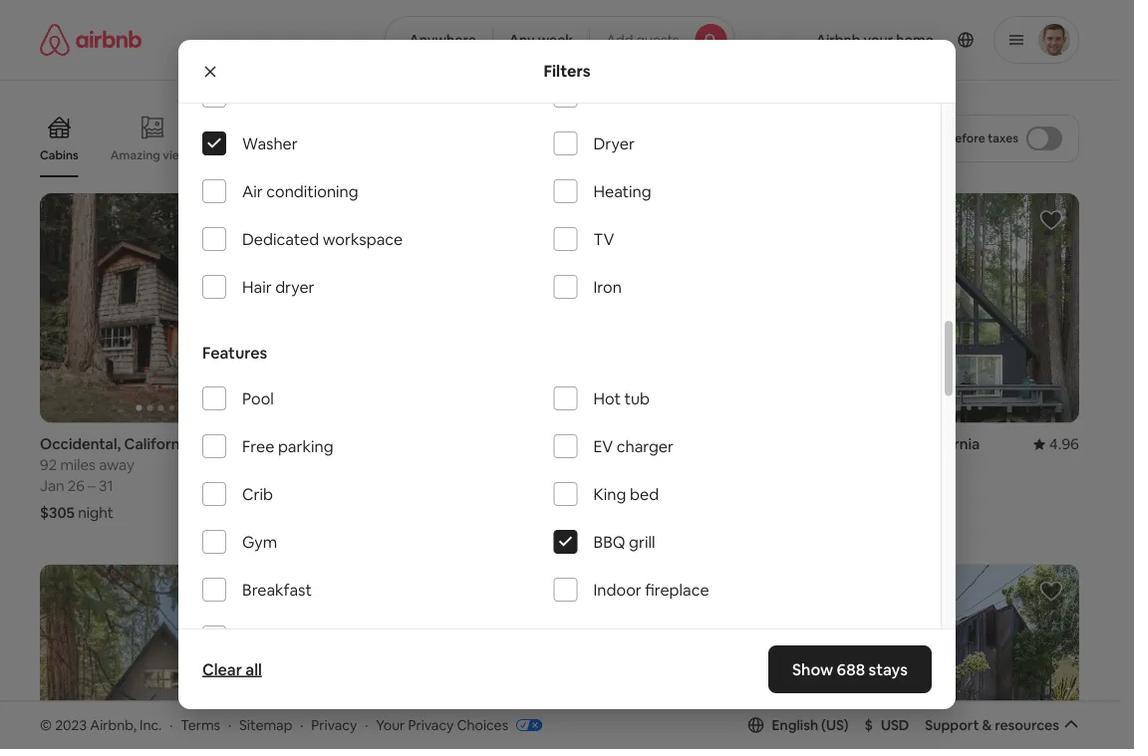 Task type: locate. For each thing, give the bounding box(es) containing it.
pool
[[242, 389, 274, 410]]

$305
[[40, 504, 75, 523]]

away inside occidental, california 92 miles away jan 26 – 31 $305 night
[[99, 456, 134, 475]]

acampo, california 69 miles away nov 1 – 6 $184 night
[[572, 435, 706, 523]]

1 – from the left
[[88, 477, 96, 496]]

support & resources
[[926, 717, 1060, 735]]

hot
[[594, 389, 621, 410]]

california inside acampo, california 69 miles away nov 1 – 6 $184 night
[[639, 435, 706, 454]]

amazing
[[110, 147, 160, 163]]

0 horizontal spatial night
[[78, 504, 113, 523]]

2 night from the left
[[608, 504, 644, 523]]

$184
[[572, 504, 605, 523]]

english
[[772, 717, 819, 735]]

· left privacy link
[[300, 717, 304, 735]]

1
[[602, 477, 609, 496]]

1 away from the left
[[99, 456, 134, 475]]

any
[[509, 31, 535, 49]]

tub
[[625, 389, 650, 410]]

3 · from the left
[[300, 717, 304, 735]]

away
[[99, 456, 134, 475], [365, 456, 400, 475], [631, 456, 667, 475]]

california right occidental,
[[124, 435, 192, 454]]

away for occidental,
[[99, 456, 134, 475]]

air
[[242, 182, 263, 202]]

© 2023 airbnb, inc. ·
[[40, 717, 173, 735]]

miles inside occidental, california 92 miles away jan 26 – 31 $305 night
[[60, 456, 96, 475]]

ev charger
[[594, 437, 674, 457]]

3 california from the left
[[639, 435, 706, 454]]

charger
[[617, 437, 674, 457]]

0 horizontal spatial miles
[[60, 456, 96, 475]]

4 · from the left
[[365, 717, 368, 735]]

688
[[837, 660, 866, 680]]

away up the 31
[[99, 456, 134, 475]]

your
[[376, 717, 405, 735]]

before
[[948, 131, 986, 146]]

king
[[594, 485, 627, 505]]

4.98 out of 5 average rating image
[[236, 435, 282, 454]]

add guests
[[607, 31, 680, 49]]

1 california from the left
[[124, 435, 192, 454]]

choices
[[457, 717, 509, 735]]

2 california from the left
[[412, 435, 480, 454]]

1 privacy from the left
[[312, 717, 357, 735]]

1 horizontal spatial night
[[608, 504, 644, 523]]

3 miles from the left
[[593, 456, 628, 475]]

show left map
[[514, 629, 550, 647]]

miles
[[60, 456, 96, 475], [326, 456, 362, 475], [593, 456, 628, 475]]

conditioning
[[267, 182, 359, 202]]

away for acampo,
[[631, 456, 667, 475]]

profile element
[[760, 0, 1080, 80]]

jan
[[40, 477, 64, 496]]

california right the beach,
[[412, 435, 480, 454]]

1 miles from the left
[[60, 456, 96, 475]]

None search field
[[384, 16, 736, 64]]

· right terms
[[228, 717, 232, 735]]

california right cazadero,
[[913, 435, 981, 454]]

anywhere button
[[384, 16, 493, 64]]

display
[[875, 131, 916, 146]]

1 horizontal spatial away
[[365, 456, 400, 475]]

– inside acampo, california 69 miles away nov 1 – 6 $184 night
[[612, 477, 619, 496]]

clear all
[[202, 660, 262, 680]]

inc.
[[140, 717, 162, 735]]

2 away from the left
[[365, 456, 400, 475]]

king bed
[[594, 485, 659, 505]]

miles inside acampo, california 69 miles away nov 1 – 6 $184 night
[[593, 456, 628, 475]]

2 horizontal spatial away
[[631, 456, 667, 475]]

dryer
[[275, 277, 315, 298]]

grill
[[629, 533, 656, 553]]

3 away from the left
[[631, 456, 667, 475]]

wifi
[[242, 86, 271, 106]]

california down tub
[[639, 435, 706, 454]]

0 vertical spatial show
[[514, 629, 550, 647]]

1 horizontal spatial show
[[793, 660, 834, 680]]

california inside stinson beach, california 56 miles away
[[412, 435, 480, 454]]

night
[[78, 504, 113, 523], [608, 504, 644, 523]]

show map
[[514, 629, 582, 647]]

filters dialog
[[179, 33, 956, 750]]

all
[[246, 660, 262, 680]]

views
[[163, 147, 195, 163]]

2 horizontal spatial miles
[[593, 456, 628, 475]]

0 horizontal spatial show
[[514, 629, 550, 647]]

– for 31
[[88, 477, 96, 496]]

map
[[553, 629, 582, 647]]

1 night from the left
[[78, 504, 113, 523]]

0 horizontal spatial away
[[99, 456, 134, 475]]

away up bed
[[631, 456, 667, 475]]

miles inside stinson beach, california 56 miles away
[[326, 456, 362, 475]]

2 – from the left
[[612, 477, 619, 496]]

4 california from the left
[[913, 435, 981, 454]]

nov
[[572, 477, 599, 496]]

add
[[607, 31, 634, 49]]

0 horizontal spatial –
[[88, 477, 96, 496]]

night for 6
[[608, 504, 644, 523]]

show left 688
[[793, 660, 834, 680]]

miles down stinson
[[326, 456, 362, 475]]

california inside occidental, california 92 miles away jan 26 – 31 $305 night
[[124, 435, 192, 454]]

1 vertical spatial show
[[793, 660, 834, 680]]

away inside stinson beach, california 56 miles away
[[365, 456, 400, 475]]

– right 1
[[612, 477, 619, 496]]

2 miles from the left
[[326, 456, 362, 475]]

– left the 31
[[88, 477, 96, 496]]

69
[[572, 456, 589, 475]]

miles for nov
[[593, 456, 628, 475]]

away inside acampo, california 69 miles away nov 1 – 6 $184 night
[[631, 456, 667, 475]]

· right inc.
[[170, 717, 173, 735]]

california for cazadero, california
[[913, 435, 981, 454]]

– inside occidental, california 92 miles away jan 26 – 31 $305 night
[[88, 477, 96, 496]]

1 horizontal spatial –
[[612, 477, 619, 496]]

privacy left "your"
[[312, 717, 357, 735]]

amazing views
[[110, 147, 195, 163]]

1 horizontal spatial miles
[[326, 456, 362, 475]]

night inside acampo, california 69 miles away nov 1 – 6 $184 night
[[608, 504, 644, 523]]

clear
[[202, 660, 242, 680]]

0 horizontal spatial privacy
[[312, 717, 357, 735]]

show map button
[[494, 614, 626, 662]]

free parking
[[242, 437, 334, 457]]

miles up 1
[[593, 456, 628, 475]]

night down 6
[[608, 504, 644, 523]]

any week button
[[492, 16, 591, 64]]

cazadero, california
[[838, 435, 981, 454]]

31
[[99, 477, 113, 496]]

usd
[[882, 717, 910, 735]]

filters
[[544, 61, 591, 81]]

©
[[40, 717, 52, 735]]

kitchen
[[594, 86, 650, 106]]

privacy right "your"
[[408, 717, 454, 735]]

cazadero,
[[838, 435, 910, 454]]

· left "your"
[[365, 717, 368, 735]]

show inside "link"
[[793, 660, 834, 680]]

1 horizontal spatial privacy
[[408, 717, 454, 735]]

night inside occidental, california 92 miles away jan 26 – 31 $305 night
[[78, 504, 113, 523]]

miles up 26
[[60, 456, 96, 475]]

show inside button
[[514, 629, 550, 647]]

group
[[40, 100, 738, 178], [40, 193, 282, 423], [306, 193, 548, 423], [572, 193, 814, 423], [838, 193, 1080, 423], [40, 565, 282, 750], [306, 565, 548, 750], [572, 565, 814, 750], [838, 565, 1080, 750]]

·
[[170, 717, 173, 735], [228, 717, 232, 735], [300, 717, 304, 735], [365, 717, 368, 735]]

&
[[983, 717, 992, 735]]

breakfast
[[242, 581, 312, 601]]

night down the 31
[[78, 504, 113, 523]]

away down the beach,
[[365, 456, 400, 475]]

crib
[[242, 485, 273, 505]]

remove from wishlist: occidental, california image
[[242, 208, 266, 232]]



Task type: vqa. For each thing, say whether or not it's contained in the screenshot.
$2,339
no



Task type: describe. For each thing, give the bounding box(es) containing it.
92
[[40, 456, 57, 475]]

2 · from the left
[[228, 717, 232, 735]]

your privacy choices
[[376, 717, 509, 735]]

indoor
[[594, 581, 642, 601]]

acampo,
[[572, 435, 635, 454]]

night for 31
[[78, 504, 113, 523]]

show for show map
[[514, 629, 550, 647]]

washer
[[242, 134, 298, 154]]

add guests button
[[590, 16, 736, 64]]

(us)
[[822, 717, 849, 735]]

sitemap
[[239, 717, 293, 735]]

beach,
[[361, 435, 409, 454]]

add to wishlist: santa cruz, california image
[[1040, 580, 1064, 604]]

bbq
[[594, 533, 626, 553]]

show for show 688 stays
[[793, 660, 834, 680]]

dedicated
[[242, 230, 319, 250]]

week
[[538, 31, 574, 49]]

anywhere
[[409, 31, 476, 49]]

dedicated workspace
[[242, 230, 403, 250]]

occidental, california 92 miles away jan 26 – 31 $305 night
[[40, 435, 192, 523]]

stays
[[869, 660, 909, 680]]

ev
[[594, 437, 614, 457]]

occidental,
[[40, 435, 121, 454]]

$ usd
[[865, 717, 910, 735]]

terms · sitemap · privacy
[[181, 717, 357, 735]]

free
[[242, 437, 275, 457]]

california for occidental, california 92 miles away jan 26 – 31 $305 night
[[124, 435, 192, 454]]

display total before taxes button
[[858, 115, 1080, 163]]

hot tub
[[594, 389, 650, 410]]

26
[[68, 477, 85, 496]]

heating
[[594, 182, 652, 202]]

4.96 out of 5 average rating image
[[1034, 435, 1080, 454]]

beachfront
[[578, 148, 641, 163]]

airbnb,
[[90, 717, 137, 735]]

4.96
[[1050, 435, 1080, 454]]

features
[[202, 343, 268, 364]]

fireplace
[[645, 581, 710, 601]]

dryer
[[594, 134, 635, 154]]

$
[[865, 717, 874, 735]]

miles for jan
[[60, 456, 96, 475]]

tv
[[594, 230, 615, 250]]

smoking allowed
[[242, 629, 366, 649]]

stinson
[[306, 435, 358, 454]]

show 688 stays
[[793, 660, 909, 680]]

support
[[926, 717, 980, 735]]

workspace
[[323, 230, 403, 250]]

bed
[[630, 485, 659, 505]]

add to wishlist: twain harte, california image
[[242, 580, 266, 604]]

add to wishlist: cazadero, california image
[[1040, 208, 1064, 232]]

your privacy choices link
[[376, 717, 543, 736]]

terms
[[181, 717, 220, 735]]

california for acampo, california 69 miles away nov 1 – 6 $184 night
[[639, 435, 706, 454]]

air conditioning
[[242, 182, 359, 202]]

2 privacy from the left
[[408, 717, 454, 735]]

english (us) button
[[749, 717, 849, 735]]

support & resources button
[[926, 717, 1080, 735]]

any week
[[509, 31, 574, 49]]

privacy link
[[312, 717, 357, 735]]

sitemap link
[[239, 717, 293, 735]]

total
[[919, 131, 945, 146]]

smoking
[[242, 629, 306, 649]]

omg!
[[239, 148, 271, 163]]

6
[[623, 477, 631, 496]]

2023
[[55, 717, 87, 735]]

stinson beach, california 56 miles away
[[306, 435, 480, 475]]

show 688 stays link
[[769, 646, 932, 694]]

none search field containing anywhere
[[384, 16, 736, 64]]

indoor fireplace
[[594, 581, 710, 601]]

english (us)
[[772, 717, 849, 735]]

allowed
[[310, 629, 366, 649]]

4.98
[[252, 435, 282, 454]]

– for 6
[[612, 477, 619, 496]]

hair dryer
[[242, 277, 315, 298]]

hair
[[242, 277, 272, 298]]

iron
[[594, 277, 622, 298]]

bbq grill
[[594, 533, 656, 553]]

taxes
[[988, 131, 1019, 146]]

group containing amazing views
[[40, 100, 738, 178]]

display total before taxes
[[875, 131, 1019, 146]]

1 · from the left
[[170, 717, 173, 735]]

clear all button
[[192, 650, 272, 690]]



